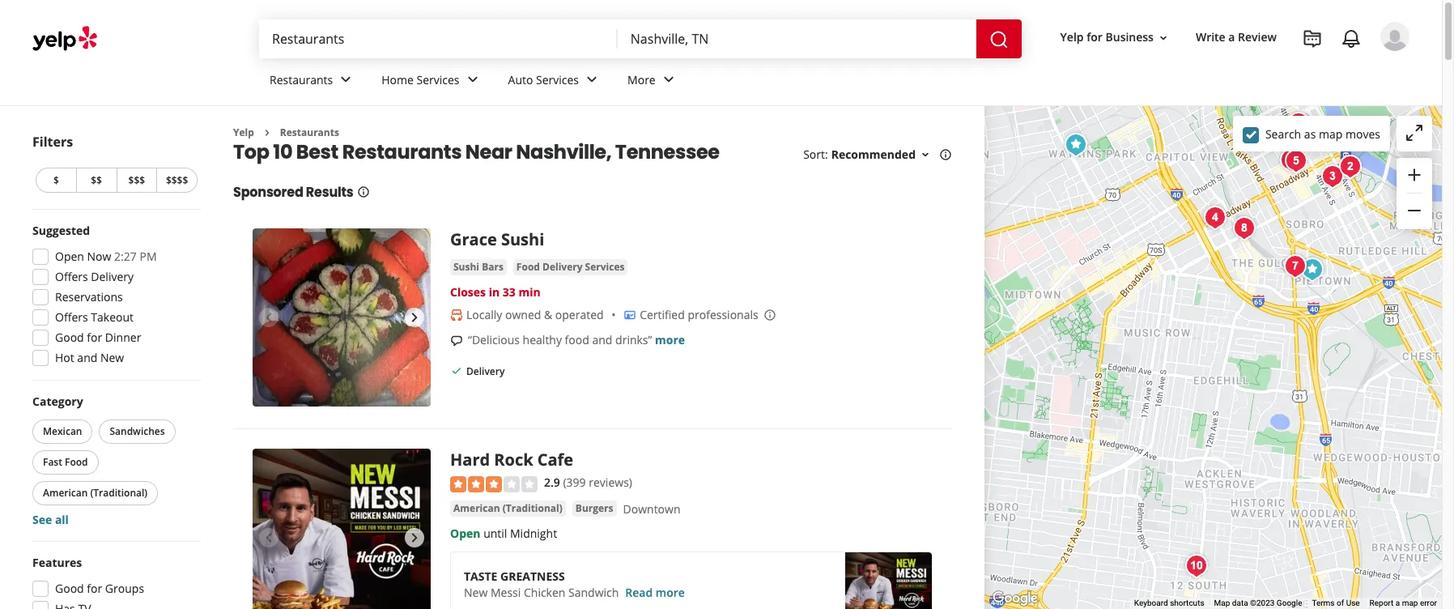 Task type: locate. For each thing, give the bounding box(es) containing it.
1 vertical spatial american
[[454, 501, 500, 515]]

bad axe throwing - nashville image
[[1296, 253, 1329, 286]]

1 horizontal spatial sushi
[[501, 229, 545, 251]]

1 horizontal spatial american
[[454, 501, 500, 515]]

sushi bars link
[[450, 260, 507, 276]]

0 horizontal spatial map
[[1319, 126, 1343, 141]]

0 vertical spatial american (traditional)
[[43, 486, 148, 500]]

info icon image
[[764, 308, 777, 321], [764, 308, 777, 321]]

16 locally owned v2 image
[[450, 309, 463, 322]]

0 vertical spatial hard rock cafe image
[[1318, 122, 1351, 154]]

1 offers from the top
[[55, 269, 88, 284]]

adele's - nashville image
[[1199, 201, 1232, 234]]

american inside "link"
[[454, 501, 500, 515]]

search as map moves
[[1266, 126, 1381, 141]]

1 vertical spatial sushi
[[454, 260, 480, 274]]

more link
[[655, 332, 685, 348]]

delivery down open now 2:27 pm
[[91, 269, 134, 284]]

hard rock cafe image
[[1318, 122, 1351, 154], [253, 449, 431, 609]]

1 vertical spatial and
[[77, 350, 97, 365]]

0 vertical spatial offers
[[55, 269, 88, 284]]

2 horizontal spatial delivery
[[543, 260, 583, 274]]

0 vertical spatial 16 info v2 image
[[940, 148, 953, 161]]

offers down reservations
[[55, 309, 88, 325]]

0 vertical spatial 16 chevron down v2 image
[[1157, 31, 1170, 44]]

next image
[[405, 528, 424, 548]]

0 vertical spatial american
[[43, 486, 88, 500]]

services for auto services
[[536, 72, 579, 87]]

slideshow element for hard rock cafe
[[253, 449, 431, 609]]

0 vertical spatial open
[[55, 249, 84, 264]]

(traditional) up midnight
[[503, 501, 563, 515]]

closes
[[450, 285, 486, 300]]

gannons nashville image
[[1283, 107, 1315, 140]]

1 horizontal spatial (traditional)
[[503, 501, 563, 515]]

more right read
[[656, 585, 685, 600]]

group containing suggested
[[28, 223, 201, 371]]

midnight
[[510, 526, 557, 541]]

2 slideshow element from the top
[[253, 449, 431, 609]]

terms of use link
[[1313, 599, 1361, 608]]

None field
[[272, 30, 605, 48], [631, 30, 964, 48]]

american (traditional) down fast food button
[[43, 486, 148, 500]]

0 horizontal spatial food
[[65, 455, 88, 469]]

1 previous image from the top
[[259, 308, 279, 328]]

new inside taste greatness new messi chicken sandwich read more
[[464, 585, 488, 600]]

1 24 chevron down v2 image from the left
[[463, 70, 482, 89]]

1 vertical spatial american (traditional)
[[454, 501, 563, 515]]

10
[[273, 139, 293, 166]]

1 horizontal spatial and
[[593, 332, 613, 348]]

1 slideshow element from the top
[[253, 229, 431, 407]]

24 chevron down v2 image right auto services
[[582, 70, 602, 89]]

food right fast
[[65, 455, 88, 469]]

24 chevron down v2 image inside home services link
[[463, 70, 482, 89]]

best
[[296, 139, 339, 166]]

0 vertical spatial for
[[1087, 30, 1103, 45]]

see all
[[32, 512, 69, 527]]

services right home
[[417, 72, 460, 87]]

24 chevron down v2 image inside auto services link
[[582, 70, 602, 89]]

delivery for offers
[[91, 269, 134, 284]]

16 speech v2 image
[[450, 335, 463, 348]]

1 more from the top
[[655, 332, 685, 348]]

none field up home services link
[[272, 30, 605, 48]]

$$$
[[128, 173, 145, 187]]

0 horizontal spatial and
[[77, 350, 97, 365]]

24 chevron down v2 image
[[463, 70, 482, 89], [659, 70, 679, 89]]

american for the left american (traditional) button
[[43, 486, 88, 500]]

for left groups
[[87, 581, 102, 596]]

yelp link
[[233, 126, 254, 139]]

notifications image
[[1342, 29, 1362, 49]]

0 horizontal spatial delivery
[[91, 269, 134, 284]]

cafe
[[538, 449, 574, 471]]

for for dinner
[[87, 330, 102, 345]]

for
[[1087, 30, 1103, 45], [87, 330, 102, 345], [87, 581, 102, 596]]

$ button
[[36, 168, 76, 193]]

the stillery image
[[1312, 124, 1344, 156]]

services right auto
[[536, 72, 579, 87]]

24 chevron down v2 image right the more at left
[[659, 70, 679, 89]]

keyboard
[[1135, 599, 1169, 608]]

24 chevron down v2 image inside more link
[[659, 70, 679, 89]]

1 horizontal spatial food
[[517, 260, 540, 274]]

16 chevron down v2 image for yelp for business
[[1157, 31, 1170, 44]]

0 horizontal spatial 16 chevron down v2 image
[[919, 148, 932, 161]]

1 vertical spatial hard rock cafe image
[[253, 449, 431, 609]]

2 24 chevron down v2 image from the left
[[659, 70, 679, 89]]

search
[[1266, 126, 1302, 141]]

etch image
[[1317, 160, 1349, 192]]

16 chevron down v2 image right recommended
[[919, 148, 932, 161]]

restaurants down home
[[342, 139, 462, 166]]

0 horizontal spatial american (traditional)
[[43, 486, 148, 500]]

see all button
[[32, 512, 69, 527]]

delivery inside button
[[543, 260, 583, 274]]

16 info v2 image right recommended dropdown button at the top of page
[[940, 148, 953, 161]]

good up hot
[[55, 330, 84, 345]]

0 vertical spatial more
[[655, 332, 685, 348]]

2 offers from the top
[[55, 309, 88, 325]]

map
[[1319, 126, 1343, 141], [1403, 599, 1419, 608]]

yelp left business
[[1061, 30, 1084, 45]]

16 chevron down v2 image
[[1157, 31, 1170, 44], [919, 148, 932, 161]]

1 horizontal spatial map
[[1403, 599, 1419, 608]]

food delivery services link
[[513, 260, 628, 276]]

as
[[1305, 126, 1317, 141]]

tennessee
[[616, 139, 720, 166]]

0 horizontal spatial none field
[[272, 30, 605, 48]]

good for dinner
[[55, 330, 141, 345]]

delivery up &
[[543, 260, 583, 274]]

1 24 chevron down v2 image from the left
[[336, 70, 356, 89]]

none field up business categories element
[[631, 30, 964, 48]]

1 horizontal spatial 16 chevron down v2 image
[[1157, 31, 1170, 44]]

american (traditional) inside "link"
[[454, 501, 563, 515]]

1 horizontal spatial a
[[1396, 599, 1401, 608]]

more
[[628, 72, 656, 87]]

0 vertical spatial good
[[55, 330, 84, 345]]

0 vertical spatial yelp
[[1061, 30, 1084, 45]]

$$
[[91, 173, 102, 187]]

new inside group
[[100, 350, 124, 365]]

open
[[55, 249, 84, 264], [450, 526, 481, 541]]

moves
[[1346, 126, 1381, 141]]

american
[[43, 486, 88, 500], [454, 501, 500, 515]]

yelp left 16 chevron right v2 image
[[233, 126, 254, 139]]

more link
[[615, 58, 692, 105]]

1 horizontal spatial open
[[450, 526, 481, 541]]

1 horizontal spatial yelp
[[1061, 30, 1084, 45]]

mexican button
[[32, 420, 93, 444]]

keyboard shortcuts button
[[1135, 598, 1205, 609]]

american (traditional) up open until midnight
[[454, 501, 563, 515]]

2 good from the top
[[55, 581, 84, 596]]

open left the until
[[450, 526, 481, 541]]

min
[[519, 285, 541, 300]]

1 vertical spatial new
[[464, 585, 488, 600]]

restaurants link up 16 chevron right v2 image
[[257, 58, 369, 105]]

american (traditional) link
[[450, 500, 566, 517]]

1 horizontal spatial none field
[[631, 30, 964, 48]]

business
[[1106, 30, 1154, 45]]

taste
[[464, 568, 498, 584]]

24 chevron down v2 image for home services
[[463, 70, 482, 89]]

and
[[593, 332, 613, 348], [77, 350, 97, 365]]

group
[[1397, 158, 1433, 229], [28, 223, 201, 371], [29, 394, 201, 528], [28, 555, 201, 609]]

new
[[100, 350, 124, 365], [464, 585, 488, 600]]

keyboard shortcuts
[[1135, 599, 1205, 608]]

1 horizontal spatial services
[[536, 72, 579, 87]]

16 info v2 image right results
[[357, 186, 370, 199]]

services for home services
[[417, 72, 460, 87]]

1 vertical spatial 16 chevron down v2 image
[[919, 148, 932, 161]]

sponsored
[[233, 183, 303, 202]]

0 vertical spatial slideshow element
[[253, 229, 431, 407]]

american (traditional) button up open until midnight
[[450, 500, 566, 517]]

open inside group
[[55, 249, 84, 264]]

0 vertical spatial sushi
[[501, 229, 545, 251]]

delivery right 16 checkmark v2 image on the left of the page
[[467, 364, 505, 378]]

1 horizontal spatial 24 chevron down v2 image
[[582, 70, 602, 89]]

0 vertical spatial food
[[517, 260, 540, 274]]

1 horizontal spatial american (traditional)
[[454, 501, 563, 515]]

1 vertical spatial for
[[87, 330, 102, 345]]

1 good from the top
[[55, 330, 84, 345]]

open for sponsored results
[[450, 526, 481, 541]]

1 vertical spatial food
[[65, 455, 88, 469]]

american inside group
[[43, 486, 88, 500]]

0 vertical spatial a
[[1229, 30, 1236, 45]]

sushi up closes
[[454, 260, 480, 274]]

1 vertical spatial open
[[450, 526, 481, 541]]

offers
[[55, 269, 88, 284], [55, 309, 88, 325]]

jeremy m. image
[[1381, 22, 1410, 51]]

food up the min
[[517, 260, 540, 274]]

sushi bars
[[454, 260, 504, 274]]

hard rock cafe link
[[450, 449, 574, 471]]

for down "offers takeout"
[[87, 330, 102, 345]]

map left error
[[1403, 599, 1419, 608]]

report
[[1370, 599, 1394, 608]]

0 horizontal spatial new
[[100, 350, 124, 365]]

1 horizontal spatial 16 info v2 image
[[940, 148, 953, 161]]

(traditional) down fast food button
[[90, 486, 148, 500]]

expand map image
[[1405, 123, 1425, 142]]

1 none field from the left
[[272, 30, 605, 48]]

0 horizontal spatial yelp
[[233, 126, 254, 139]]

sushi up the bars
[[501, 229, 545, 251]]

0 vertical spatial and
[[593, 332, 613, 348]]

american up all
[[43, 486, 88, 500]]

0 vertical spatial map
[[1319, 126, 1343, 141]]

none field near
[[631, 30, 964, 48]]

2:27
[[114, 249, 137, 264]]

a right write on the right top of the page
[[1229, 30, 1236, 45]]

0 horizontal spatial open
[[55, 249, 84, 264]]

0 horizontal spatial services
[[417, 72, 460, 87]]

1 vertical spatial previous image
[[259, 528, 279, 548]]

operated
[[556, 307, 604, 323]]

terms of use
[[1313, 599, 1361, 608]]

16 chevron down v2 image inside yelp for business button
[[1157, 31, 1170, 44]]

filters
[[32, 133, 73, 151]]

1 vertical spatial slideshow element
[[253, 449, 431, 609]]

0 vertical spatial new
[[100, 350, 124, 365]]

1 vertical spatial yelp
[[233, 126, 254, 139]]

24 chevron down v2 image
[[336, 70, 356, 89], [582, 70, 602, 89]]

fast food button
[[32, 450, 98, 475]]

2 horizontal spatial services
[[585, 260, 625, 274]]

2 24 chevron down v2 image from the left
[[582, 70, 602, 89]]

open down suggested
[[55, 249, 84, 264]]

previous image
[[259, 308, 279, 328], [259, 528, 279, 548]]

and right hot
[[77, 350, 97, 365]]

data
[[1233, 599, 1249, 608]]

downtown
[[623, 501, 681, 517]]

locally owned & operated
[[467, 307, 604, 323]]

1 horizontal spatial new
[[464, 585, 488, 600]]

zoom in image
[[1405, 165, 1425, 184]]

1 horizontal spatial 24 chevron down v2 image
[[659, 70, 679, 89]]

0 vertical spatial previous image
[[259, 308, 279, 328]]

american down 2.9 star rating image
[[454, 501, 500, 515]]

for for groups
[[87, 581, 102, 596]]

(399
[[563, 475, 586, 490]]

offers up reservations
[[55, 269, 88, 284]]

1 vertical spatial offers
[[55, 309, 88, 325]]

2 previous image from the top
[[259, 528, 279, 548]]

now
[[87, 249, 111, 264]]

1 vertical spatial map
[[1403, 599, 1419, 608]]

map for error
[[1403, 599, 1419, 608]]

24 chevron down v2 image left auto
[[463, 70, 482, 89]]

and right food
[[593, 332, 613, 348]]

group containing category
[[29, 394, 201, 528]]

1 vertical spatial good
[[55, 581, 84, 596]]

16 chevron down v2 image inside recommended dropdown button
[[919, 148, 932, 161]]

auto services
[[508, 72, 579, 87]]

16 chevron down v2 image right business
[[1157, 31, 1170, 44]]

(traditional)
[[90, 486, 148, 500], [503, 501, 563, 515]]

the butter milk ranch image
[[1181, 550, 1213, 582]]

restaurants link right 16 chevron right v2 image
[[280, 126, 339, 139]]

2 vertical spatial for
[[87, 581, 102, 596]]

a
[[1229, 30, 1236, 45], [1396, 599, 1401, 608]]

good down features
[[55, 581, 84, 596]]

food
[[565, 332, 590, 348]]

previous image for hard rock cafe
[[259, 528, 279, 548]]

sushi inside button
[[454, 260, 480, 274]]

open until midnight
[[450, 526, 557, 541]]

0 horizontal spatial (traditional)
[[90, 486, 148, 500]]

next image
[[405, 308, 424, 328]]

0 horizontal spatial 24 chevron down v2 image
[[336, 70, 356, 89]]

services up the operated
[[585, 260, 625, 274]]

a right report
[[1396, 599, 1401, 608]]

auto
[[508, 72, 533, 87]]

restaurants inside business categories element
[[270, 72, 333, 87]]

restaurants up 16 chevron right v2 image
[[270, 72, 333, 87]]

new down "dinner"
[[100, 350, 124, 365]]

1 vertical spatial more
[[656, 585, 685, 600]]

map right as
[[1319, 126, 1343, 141]]

0 horizontal spatial 16 info v2 image
[[357, 186, 370, 199]]

of
[[1337, 599, 1345, 608]]

0 horizontal spatial 24 chevron down v2 image
[[463, 70, 482, 89]]

auto services link
[[495, 58, 615, 105]]

dinner
[[105, 330, 141, 345]]

in
[[489, 285, 500, 300]]

new down taste
[[464, 585, 488, 600]]

food delivery services
[[517, 260, 625, 274]]

1 vertical spatial a
[[1396, 599, 1401, 608]]

the twelve thirty club image
[[1280, 145, 1313, 177]]

slideshow element
[[253, 229, 431, 407], [253, 449, 431, 609]]

yelp inside yelp for business button
[[1061, 30, 1084, 45]]

24 chevron down v2 image left home
[[336, 70, 356, 89]]

for left business
[[1087, 30, 1103, 45]]

map region
[[967, 23, 1455, 609]]

2 more from the top
[[656, 585, 685, 600]]

offers for offers takeout
[[55, 309, 88, 325]]

home services link
[[369, 58, 495, 105]]

more down certified
[[655, 332, 685, 348]]

1 horizontal spatial hard rock cafe image
[[1318, 122, 1351, 154]]

restaurants link
[[257, 58, 369, 105], [280, 126, 339, 139]]

for inside button
[[1087, 30, 1103, 45]]

16 info v2 image
[[940, 148, 953, 161], [357, 186, 370, 199]]

business categories element
[[257, 58, 1410, 105]]

0 horizontal spatial a
[[1229, 30, 1236, 45]]

1 vertical spatial restaurants link
[[280, 126, 339, 139]]

None search field
[[259, 19, 1025, 58]]

0 horizontal spatial sushi
[[454, 260, 480, 274]]

1 vertical spatial (traditional)
[[503, 501, 563, 515]]

american (traditional) button up all
[[32, 481, 158, 505]]

2 none field from the left
[[631, 30, 964, 48]]

sushi bars button
[[450, 260, 507, 276]]

0 horizontal spatial american
[[43, 486, 88, 500]]

american (traditional)
[[43, 486, 148, 500], [454, 501, 563, 515]]

terms
[[1313, 599, 1335, 608]]



Task type: vqa. For each thing, say whether or not it's contained in the screenshot.
now
yes



Task type: describe. For each thing, give the bounding box(es) containing it.
grace sushi image
[[1060, 128, 1092, 161]]

reservations
[[55, 289, 123, 305]]

yelp for yelp for business
[[1061, 30, 1084, 45]]

2.9
[[544, 475, 560, 490]]

report a map error
[[1370, 599, 1438, 608]]

Find text field
[[272, 30, 605, 48]]

"delicious healthy food and drinks" more
[[468, 332, 685, 348]]

drinks"
[[616, 332, 652, 348]]

new for hot and new
[[100, 350, 124, 365]]

16 certified professionals v2 image
[[624, 309, 637, 322]]

all
[[55, 512, 69, 527]]

yelp for yelp link at the left
[[233, 126, 254, 139]]

grace sushi link
[[450, 229, 545, 251]]

$
[[53, 173, 59, 187]]

rock
[[494, 449, 533, 471]]

error
[[1421, 599, 1438, 608]]

burgers link
[[573, 500, 617, 517]]

grace sushi
[[450, 229, 545, 251]]

group containing features
[[28, 555, 201, 609]]

food delivery services button
[[513, 260, 628, 276]]

bars
[[482, 260, 504, 274]]

slideshow element for grace sushi
[[253, 229, 431, 407]]

good for good for dinner
[[55, 330, 84, 345]]

0 vertical spatial (traditional)
[[90, 486, 148, 500]]

report a map error link
[[1370, 599, 1438, 608]]

write a review
[[1196, 30, 1277, 45]]

0 horizontal spatial hard rock cafe image
[[253, 449, 431, 609]]

a for report
[[1396, 599, 1401, 608]]

24 chevron down v2 image for more
[[659, 70, 679, 89]]

$$$$ button
[[157, 168, 198, 193]]

messi
[[491, 585, 521, 600]]

american for the rightmost american (traditional) button
[[454, 501, 500, 515]]

read
[[626, 585, 653, 600]]

near
[[466, 139, 512, 166]]

write
[[1196, 30, 1226, 45]]

sandwich
[[569, 585, 619, 600]]

previous image for grace sushi
[[259, 308, 279, 328]]

none field the find
[[272, 30, 605, 48]]

google image
[[989, 588, 1043, 609]]

shortcuts
[[1171, 599, 1205, 608]]

recommended
[[832, 147, 916, 162]]

user actions element
[[1048, 20, 1433, 120]]

for for business
[[1087, 30, 1103, 45]]

see
[[32, 512, 52, 527]]

hot and new
[[55, 350, 124, 365]]

burgers
[[576, 501, 614, 515]]

category
[[32, 394, 83, 409]]

yelp for business button
[[1054, 23, 1177, 52]]

&
[[544, 307, 553, 323]]

24 chevron down v2 image for auto services
[[582, 70, 602, 89]]

home
[[382, 72, 414, 87]]

mexican
[[43, 424, 82, 438]]

healthy
[[523, 332, 562, 348]]

(traditional) inside "link"
[[503, 501, 563, 515]]

nashville,
[[516, 139, 612, 166]]

grace sushi image
[[253, 229, 431, 407]]

1 horizontal spatial delivery
[[467, 364, 505, 378]]

more inside taste greatness new messi chicken sandwich read more
[[656, 585, 685, 600]]

good for groups
[[55, 581, 144, 596]]

the hampton social - nashville image
[[1335, 150, 1367, 183]]

zoom out image
[[1405, 201, 1425, 220]]

offers for offers delivery
[[55, 269, 88, 284]]

2.9 (399 reviews)
[[544, 475, 633, 490]]

offers takeout
[[55, 309, 134, 325]]

google
[[1277, 599, 1303, 608]]

sixty vines image
[[1275, 144, 1308, 176]]

$$$ button
[[116, 168, 157, 193]]

hard
[[450, 449, 490, 471]]

greatness
[[501, 568, 565, 584]]

milk and honey nashville image
[[1228, 212, 1261, 244]]

a for write
[[1229, 30, 1236, 45]]

hot
[[55, 350, 74, 365]]

certified
[[640, 307, 685, 323]]

two hands image
[[1279, 250, 1312, 282]]

0 vertical spatial restaurants link
[[257, 58, 369, 105]]

open now 2:27 pm
[[55, 249, 157, 264]]

new for taste greatness new messi chicken sandwich read more
[[464, 585, 488, 600]]

24 chevron down v2 image for restaurants
[[336, 70, 356, 89]]

16 chevron down v2 image for recommended
[[919, 148, 932, 161]]

$$$$
[[166, 173, 188, 187]]

until
[[484, 526, 507, 541]]

hard rock cafe
[[450, 449, 574, 471]]

reviews)
[[589, 475, 633, 490]]

home services
[[382, 72, 460, 87]]

map data ©2023 google
[[1215, 599, 1303, 608]]

hard rock cafe image inside map region
[[1318, 122, 1351, 154]]

1 vertical spatial 16 info v2 image
[[357, 186, 370, 199]]

restaurants right 16 chevron right v2 image
[[280, 126, 339, 139]]

offers delivery
[[55, 269, 134, 284]]

search image
[[990, 30, 1009, 49]]

sandwiches button
[[99, 420, 175, 444]]

certified professionals
[[640, 307, 759, 323]]

chicken
[[524, 585, 566, 600]]

yelp for business
[[1061, 30, 1154, 45]]

services inside button
[[585, 260, 625, 274]]

takeout
[[91, 309, 134, 325]]

closes in 33 min
[[450, 285, 541, 300]]

professionals
[[688, 307, 759, 323]]

16 checkmark v2 image
[[450, 364, 463, 377]]

sort:
[[804, 147, 828, 162]]

top
[[233, 139, 269, 166]]

review
[[1239, 30, 1277, 45]]

sponsored results
[[233, 183, 354, 202]]

map for moves
[[1319, 126, 1343, 141]]

food inside group
[[65, 455, 88, 469]]

burgers button
[[573, 500, 617, 517]]

use
[[1347, 599, 1361, 608]]

1 horizontal spatial american (traditional) button
[[450, 500, 566, 517]]

"delicious
[[468, 332, 520, 348]]

fast
[[43, 455, 62, 469]]

features
[[32, 555, 82, 570]]

good for good for groups
[[55, 581, 84, 596]]

$$ button
[[76, 168, 116, 193]]

projects image
[[1303, 29, 1323, 49]]

2.9 star rating image
[[450, 476, 538, 492]]

delivery for food
[[543, 260, 583, 274]]

33
[[503, 285, 516, 300]]

0 horizontal spatial american (traditional) button
[[32, 481, 158, 505]]

Near text field
[[631, 30, 964, 48]]

groups
[[105, 581, 144, 596]]

results
[[306, 183, 354, 202]]

open for filters
[[55, 249, 84, 264]]

16 chevron right v2 image
[[261, 126, 274, 139]]

map
[[1215, 599, 1231, 608]]



